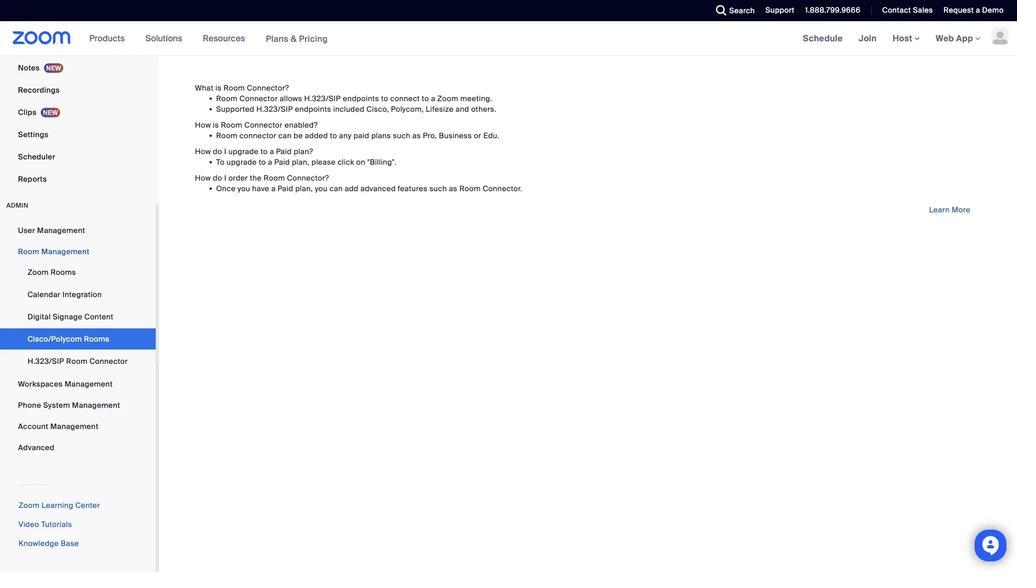 Task type: locate. For each thing, give the bounding box(es) containing it.
lifesize
[[426, 104, 454, 114]]

h.323/sip room connector link
[[0, 351, 156, 372]]

1 do from the top
[[213, 147, 222, 156]]

is right what
[[216, 83, 222, 93]]

a left demo
[[976, 5, 981, 15]]

room inside h.323/sip room connector "link"
[[66, 356, 88, 366]]

1 horizontal spatial you
[[315, 184, 328, 193]]

admin menu menu
[[0, 220, 156, 459]]

1 vertical spatial h.323/sip
[[256, 104, 293, 114]]

rooms up 'calendar integration'
[[51, 267, 76, 277]]

is for what
[[216, 83, 222, 93]]

0 vertical spatial how
[[195, 120, 211, 130]]

knowledge
[[19, 539, 59, 549]]

connector? down 'please'
[[287, 173, 329, 183]]

1 horizontal spatial endpoints
[[343, 94, 379, 103]]

banner containing products
[[0, 21, 1018, 56]]

management for room management
[[41, 247, 89, 257]]

system
[[43, 400, 70, 410]]

calendar
[[28, 290, 60, 299]]

connector.
[[483, 184, 523, 193]]

such right the features
[[430, 184, 447, 193]]

0 vertical spatial i
[[224, 147, 227, 156]]

request a demo
[[944, 5, 1004, 15]]

rooms
[[51, 267, 76, 277], [84, 334, 109, 344]]

video
[[19, 520, 39, 529]]

notes link
[[0, 57, 156, 78]]

can left "add"
[[330, 184, 343, 193]]

upgrade up order
[[227, 157, 257, 167]]

room management menu
[[0, 262, 156, 373]]

is inside "what is room connector? room connector allows h.323/sip endpoints to connect to a zoom meeting. supported h.323/sip endpoints included cisco, polycom, lifesize and others."
[[216, 83, 222, 93]]

to
[[381, 94, 389, 103], [422, 94, 429, 103], [330, 131, 337, 140], [261, 147, 268, 156], [259, 157, 266, 167]]

whiteboards
[[18, 41, 64, 50]]

0 vertical spatial is
[[216, 83, 222, 93]]

management up room management
[[37, 226, 85, 235]]

host
[[893, 33, 915, 44]]

2 vertical spatial how
[[195, 173, 211, 183]]

included
[[333, 104, 365, 114]]

0 vertical spatial connector
[[240, 94, 278, 103]]

2 vertical spatial connector
[[90, 356, 128, 366]]

whiteboards link
[[0, 35, 156, 56]]

resources button
[[203, 21, 250, 55]]

endpoints up enabled?
[[295, 104, 331, 114]]

0 vertical spatial can
[[279, 131, 292, 140]]

do inside how do i order the room connector? once you have a paid plan, you can add advanced features such as room connector.
[[213, 173, 222, 183]]

0 horizontal spatial such
[[393, 131, 411, 140]]

0 vertical spatial zoom
[[438, 94, 459, 103]]

as inside how do i order the room connector? once you have a paid plan, you can add advanced features such as room connector.
[[449, 184, 458, 193]]

1 horizontal spatial rooms
[[84, 334, 109, 344]]

can
[[279, 131, 292, 140], [330, 184, 343, 193]]

management up zoom rooms link
[[41, 247, 89, 257]]

how
[[195, 120, 211, 130], [195, 147, 211, 156], [195, 173, 211, 183]]

1 vertical spatial as
[[449, 184, 458, 193]]

0 vertical spatial such
[[393, 131, 411, 140]]

2 how from the top
[[195, 147, 211, 156]]

a right the have
[[271, 184, 276, 193]]

request a demo link
[[936, 0, 1018, 21], [944, 5, 1004, 15]]

do up to
[[213, 147, 222, 156]]

add
[[345, 184, 359, 193]]

do inside how do i upgrade to a paid plan? to upgrade to a paid plan, please click on "billing".
[[213, 147, 222, 156]]

2 vertical spatial zoom
[[19, 501, 40, 510]]

1 vertical spatial how
[[195, 147, 211, 156]]

rooms down content
[[84, 334, 109, 344]]

management for account management
[[50, 422, 98, 431]]

room
[[224, 83, 245, 93], [216, 94, 238, 103], [221, 120, 242, 130], [216, 131, 238, 140], [264, 173, 285, 183], [460, 184, 481, 193], [18, 247, 39, 257], [66, 356, 88, 366]]

workspaces management
[[18, 379, 113, 389]]

video tutorials link
[[19, 520, 72, 529]]

zoom inside the room management menu
[[28, 267, 49, 277]]

1 vertical spatial do
[[213, 173, 222, 183]]

connector down cisco/polycom rooms 'link'
[[90, 356, 128, 366]]

order
[[229, 173, 248, 183]]

base
[[61, 539, 79, 549]]

search button
[[708, 0, 758, 21]]

zoom up calendar
[[28, 267, 49, 277]]

0 vertical spatial do
[[213, 147, 222, 156]]

to left any at top left
[[330, 131, 337, 140]]

rooms for cisco/polycom rooms
[[84, 334, 109, 344]]

solutions button
[[145, 21, 187, 55]]

sales
[[913, 5, 934, 15]]

1 horizontal spatial h.323/sip
[[256, 104, 293, 114]]

zoom up lifesize
[[438, 94, 459, 103]]

how do i upgrade to a paid plan? to upgrade to a paid plan, please click on "billing".
[[195, 147, 397, 167]]

management down the phone system management
[[50, 422, 98, 431]]

zoom up 'video' on the left of page
[[19, 501, 40, 510]]

0 vertical spatial endpoints
[[343, 94, 379, 103]]

1 vertical spatial connector
[[244, 120, 283, 130]]

can left be
[[279, 131, 292, 140]]

plan, down plan?
[[292, 157, 310, 167]]

management down h.323/sip room connector "link"
[[65, 379, 113, 389]]

h.323/sip room connector
[[28, 356, 128, 366]]

how inside how do i order the room connector? once you have a paid plan, you can add advanced features such as room connector.
[[195, 173, 211, 183]]

plan, inside how do i order the room connector? once you have a paid plan, you can add advanced features such as room connector.
[[295, 184, 313, 193]]

learn
[[930, 205, 950, 215]]

0 vertical spatial plan,
[[292, 157, 310, 167]]

1 how from the top
[[195, 120, 211, 130]]

0 horizontal spatial as
[[413, 131, 421, 140]]

1 vertical spatial such
[[430, 184, 447, 193]]

1 vertical spatial paid
[[274, 157, 290, 167]]

tutorials
[[41, 520, 72, 529]]

app
[[957, 33, 974, 44]]

0 horizontal spatial h.323/sip
[[28, 356, 64, 366]]

do for upgrade
[[213, 147, 222, 156]]

connector inside "what is room connector? room connector allows h.323/sip endpoints to connect to a zoom meeting. supported h.323/sip endpoints included cisco, polycom, lifesize and others."
[[240, 94, 278, 103]]

1 horizontal spatial can
[[330, 184, 343, 193]]

contact
[[883, 5, 912, 15]]

2 do from the top
[[213, 173, 222, 183]]

1 vertical spatial rooms
[[84, 334, 109, 344]]

meetings navigation
[[795, 21, 1018, 56]]

paid inside how do i order the room connector? once you have a paid plan, you can add advanced features such as room connector.
[[278, 184, 293, 193]]

1 vertical spatial zoom
[[28, 267, 49, 277]]

learn more link
[[930, 205, 971, 215]]

0 horizontal spatial rooms
[[51, 267, 76, 277]]

a inside how do i order the room connector? once you have a paid plan, you can add advanced features such as room connector.
[[271, 184, 276, 193]]

i up "once"
[[224, 173, 227, 183]]

such
[[393, 131, 411, 140], [430, 184, 447, 193]]

is for how
[[213, 120, 219, 130]]

web app
[[936, 33, 974, 44]]

have
[[252, 184, 269, 193]]

1 horizontal spatial as
[[449, 184, 458, 193]]

i up to
[[224, 147, 227, 156]]

user
[[18, 226, 35, 235]]

join link
[[851, 21, 885, 55]]

endpoints up "included"
[[343, 94, 379, 103]]

i inside how do i upgrade to a paid plan? to upgrade to a paid plan, please click on "billing".
[[224, 147, 227, 156]]

0 horizontal spatial can
[[279, 131, 292, 140]]

0 horizontal spatial endpoints
[[295, 104, 331, 114]]

request
[[944, 5, 974, 15]]

zoom rooms
[[28, 267, 76, 277]]

you down 'please'
[[315, 184, 328, 193]]

as left pro,
[[413, 131, 421, 140]]

how inside how do i upgrade to a paid plan? to upgrade to a paid plan, please click on "billing".
[[195, 147, 211, 156]]

2 i from the top
[[224, 173, 227, 183]]

connector? inside "what is room connector? room connector allows h.323/sip endpoints to connect to a zoom meeting. supported h.323/sip endpoints included cisco, polycom, lifesize and others."
[[247, 83, 289, 93]]

how is room connector enabled? room connector can be added to any paid plans such as pro, business or edu.
[[195, 120, 500, 140]]

i for order
[[224, 173, 227, 183]]

rooms inside 'link'
[[84, 334, 109, 344]]

is down supported
[[213, 120, 219, 130]]

the
[[250, 173, 262, 183]]

0 vertical spatial connector?
[[247, 83, 289, 93]]

connector? up the allows
[[247, 83, 289, 93]]

how for how do i order the room connector? once you have a paid plan, you can add advanced features such as room connector.
[[195, 173, 211, 183]]

0 vertical spatial as
[[413, 131, 421, 140]]

2 horizontal spatial h.323/sip
[[304, 94, 341, 103]]

upgrade down connector
[[229, 147, 259, 156]]

management for user management
[[37, 226, 85, 235]]

0 vertical spatial upgrade
[[229, 147, 259, 156]]

digital signage content
[[28, 312, 113, 322]]

contact sales link
[[875, 0, 936, 21], [883, 5, 934, 15]]

connect
[[391, 94, 420, 103]]

a inside "what is room connector? room connector allows h.323/sip endpoints to connect to a zoom meeting. supported h.323/sip endpoints included cisco, polycom, lifesize and others."
[[431, 94, 436, 103]]

personal menu menu
[[0, 0, 156, 191]]

1 vertical spatial can
[[330, 184, 343, 193]]

is inside how is room connector enabled? room connector can be added to any paid plans such as pro, business or edu.
[[213, 120, 219, 130]]

1 vertical spatial i
[[224, 173, 227, 183]]

1 i from the top
[[224, 147, 227, 156]]

connector inside how is room connector enabled? room connector can be added to any paid plans such as pro, business or edu.
[[244, 120, 283, 130]]

1 vertical spatial is
[[213, 120, 219, 130]]

as right the features
[[449, 184, 458, 193]]

click
[[338, 157, 354, 167]]

h.323/sip up "included"
[[304, 94, 341, 103]]

recordings
[[18, 85, 60, 95]]

advanced
[[18, 443, 54, 453]]

endpoints
[[343, 94, 379, 103], [295, 104, 331, 114]]

phone
[[18, 400, 41, 410]]

signage
[[53, 312, 82, 322]]

2 you from the left
[[315, 184, 328, 193]]

connector up supported
[[240, 94, 278, 103]]

upgrade
[[229, 147, 259, 156], [227, 157, 257, 167]]

0 horizontal spatial you
[[238, 184, 250, 193]]

i
[[224, 147, 227, 156], [224, 173, 227, 183]]

h.323/sip up workspaces
[[28, 356, 64, 366]]

such inside how is room connector enabled? room connector can be added to any paid plans such as pro, business or edu.
[[393, 131, 411, 140]]

product information navigation
[[81, 21, 336, 56]]

1 vertical spatial plan,
[[295, 184, 313, 193]]

2 vertical spatial paid
[[278, 184, 293, 193]]

banner
[[0, 21, 1018, 56]]

connector?
[[247, 83, 289, 93], [287, 173, 329, 183]]

learning
[[42, 501, 73, 510]]

1 vertical spatial connector?
[[287, 173, 329, 183]]

scheduler
[[18, 152, 55, 162]]

0 vertical spatial rooms
[[51, 267, 76, 277]]

0 vertical spatial paid
[[276, 147, 292, 156]]

plan, down how do i upgrade to a paid plan? to upgrade to a paid plan, please click on "billing".
[[295, 184, 313, 193]]

how inside how is room connector enabled? room connector can be added to any paid plans such as pro, business or edu.
[[195, 120, 211, 130]]

3 how from the top
[[195, 173, 211, 183]]

such right plans
[[393, 131, 411, 140]]

you down order
[[238, 184, 250, 193]]

do for order
[[213, 173, 222, 183]]

contact sales
[[883, 5, 934, 15]]

i inside how do i order the room connector? once you have a paid plan, you can add advanced features such as room connector.
[[224, 173, 227, 183]]

settings
[[18, 130, 49, 139]]

as
[[413, 131, 421, 140], [449, 184, 458, 193]]

connector up connector
[[244, 120, 283, 130]]

do up "once"
[[213, 173, 222, 183]]

h.323/sip down the allows
[[256, 104, 293, 114]]

to up lifesize
[[422, 94, 429, 103]]

a up lifesize
[[431, 94, 436, 103]]

2 vertical spatial h.323/sip
[[28, 356, 64, 366]]

profile picture image
[[992, 28, 1009, 45]]

1 horizontal spatial such
[[430, 184, 447, 193]]

is
[[216, 83, 222, 93], [213, 120, 219, 130]]

web app button
[[936, 33, 981, 44]]

reports
[[18, 174, 47, 184]]



Task type: describe. For each thing, give the bounding box(es) containing it.
how for how do i upgrade to a paid plan? to upgrade to a paid plan, please click on "billing".
[[195, 147, 211, 156]]

supported
[[216, 104, 255, 114]]

demo
[[983, 5, 1004, 15]]

scheduler link
[[0, 146, 156, 167]]

cisco,
[[367, 104, 389, 114]]

zoom learning center link
[[19, 501, 100, 510]]

polycom,
[[391, 104, 424, 114]]

knowledge base link
[[19, 539, 79, 549]]

a up the have
[[268, 157, 272, 167]]

settings link
[[0, 124, 156, 145]]

what
[[195, 83, 214, 93]]

integration
[[62, 290, 102, 299]]

workspaces
[[18, 379, 63, 389]]

to inside how is room connector enabled? room connector can be added to any paid plans such as pro, business or edu.
[[330, 131, 337, 140]]

schedule
[[803, 33, 843, 44]]

1 vertical spatial upgrade
[[227, 157, 257, 167]]

room management
[[18, 247, 89, 257]]

can inside how is room connector enabled? room connector can be added to any paid plans such as pro, business or edu.
[[279, 131, 292, 140]]

clips
[[18, 107, 37, 117]]

0 vertical spatial h.323/sip
[[304, 94, 341, 103]]

as inside how is room connector enabled? room connector can be added to any paid plans such as pro, business or edu.
[[413, 131, 421, 140]]

plan?
[[294, 147, 313, 156]]

any
[[339, 131, 352, 140]]

to up cisco,
[[381, 94, 389, 103]]

edu.
[[484, 131, 500, 140]]

cisco/polycom rooms
[[28, 334, 109, 344]]

business
[[439, 131, 472, 140]]

management for workspaces management
[[65, 379, 113, 389]]

plans
[[266, 33, 289, 44]]

"billing".
[[368, 157, 397, 167]]

calendar integration link
[[0, 284, 156, 305]]

to
[[216, 157, 225, 167]]

calendar integration
[[28, 290, 102, 299]]

zoom logo image
[[13, 31, 71, 45]]

notes
[[18, 63, 40, 73]]

pro,
[[423, 131, 437, 140]]

connector? inside how do i order the room connector? once you have a paid plan, you can add advanced features such as room connector.
[[287, 173, 329, 183]]

search
[[730, 6, 755, 15]]

how do i order the room connector? once you have a paid plan, you can add advanced features such as room connector.
[[195, 173, 523, 193]]

plan, inside how do i upgrade to a paid plan? to upgrade to a paid plan, please click on "billing".
[[292, 157, 310, 167]]

h.323/sip inside "link"
[[28, 356, 64, 366]]

support
[[766, 5, 795, 15]]

products
[[89, 33, 125, 44]]

admin
[[6, 201, 28, 210]]

digital signage content link
[[0, 306, 156, 328]]

to up the
[[259, 157, 266, 167]]

digital
[[28, 312, 51, 322]]

1.888.799.9666
[[806, 5, 861, 15]]

connector
[[240, 131, 277, 140]]

meeting.
[[461, 94, 492, 103]]

or
[[474, 131, 482, 140]]

be
[[294, 131, 303, 140]]

rooms for zoom rooms
[[51, 267, 76, 277]]

resources
[[203, 33, 245, 44]]

knowledge base
[[19, 539, 79, 549]]

zoom learning center
[[19, 501, 100, 510]]

and
[[456, 104, 469, 114]]

on
[[356, 157, 366, 167]]

zoom for tutorials
[[19, 501, 40, 510]]

products button
[[89, 21, 130, 55]]

i for upgrade
[[224, 147, 227, 156]]

&
[[291, 33, 297, 44]]

such inside how do i order the room connector? once you have a paid plan, you can add advanced features such as room connector.
[[430, 184, 447, 193]]

pricing
[[299, 33, 328, 44]]

1 vertical spatial endpoints
[[295, 104, 331, 114]]

allows
[[280, 94, 302, 103]]

a down connector
[[270, 147, 274, 156]]

account management
[[18, 422, 98, 431]]

video tutorials
[[19, 520, 72, 529]]

enabled?
[[285, 120, 318, 130]]

clips link
[[0, 102, 156, 123]]

please
[[312, 157, 336, 167]]

phone system management
[[18, 400, 120, 410]]

how for how is room connector enabled? room connector can be added to any paid plans such as pro, business or edu.
[[195, 120, 211, 130]]

user management
[[18, 226, 85, 235]]

connector inside "link"
[[90, 356, 128, 366]]

solutions
[[145, 33, 182, 44]]

others.
[[471, 104, 497, 114]]

what is room connector? room connector allows h.323/sip endpoints to connect to a zoom meeting. supported h.323/sip endpoints included cisco, polycom, lifesize and others.
[[195, 83, 497, 114]]

zoom for integration
[[28, 267, 49, 277]]

added
[[305, 131, 328, 140]]

content
[[84, 312, 113, 322]]

cisco/polycom rooms link
[[0, 329, 156, 350]]

center
[[75, 501, 100, 510]]

plans & pricing
[[266, 33, 328, 44]]

management down workspaces management
[[72, 400, 120, 410]]

zoom inside "what is room connector? room connector allows h.323/sip endpoints to connect to a zoom meeting. supported h.323/sip endpoints included cisco, polycom, lifesize and others."
[[438, 94, 459, 103]]

can inside how do i order the room connector? once you have a paid plan, you can add advanced features such as room connector.
[[330, 184, 343, 193]]

features
[[398, 184, 428, 193]]

web
[[936, 33, 955, 44]]

once
[[216, 184, 236, 193]]

recordings link
[[0, 80, 156, 101]]

1 you from the left
[[238, 184, 250, 193]]

cisco/polycom
[[28, 334, 82, 344]]

zoom rooms link
[[0, 262, 156, 283]]

to down connector
[[261, 147, 268, 156]]

more
[[952, 205, 971, 215]]

join
[[859, 33, 877, 44]]



Task type: vqa. For each thing, say whether or not it's contained in the screenshot.
menu bar
no



